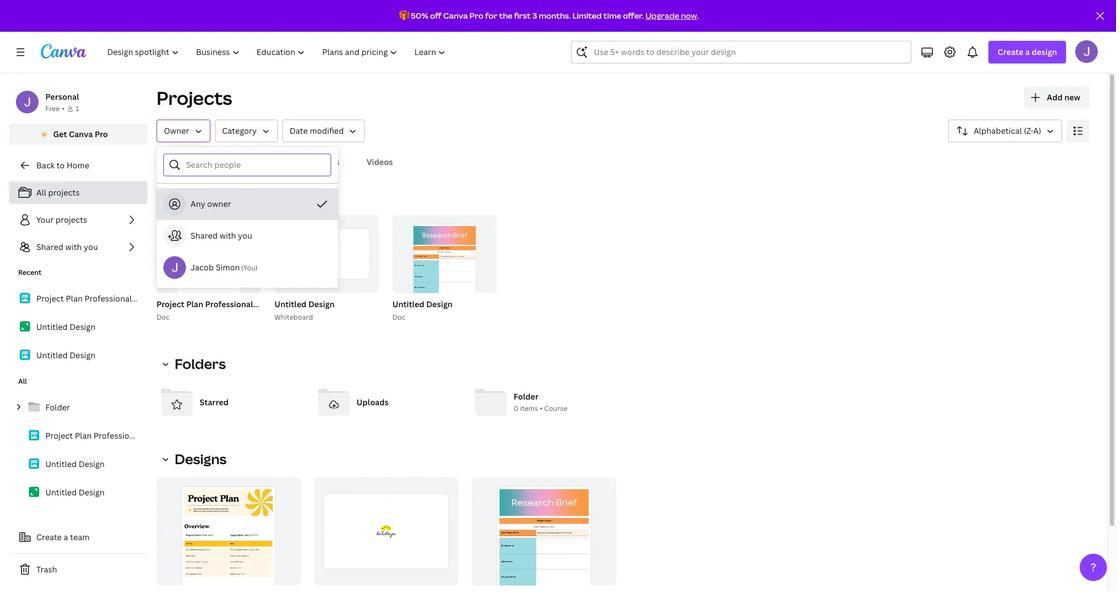 Task type: vqa. For each thing, say whether or not it's contained in the screenshot.
To
yes



Task type: locate. For each thing, give the bounding box(es) containing it.
all inside button
[[161, 157, 171, 167]]

list containing untitled design
[[9, 287, 147, 368]]

black
[[308, 299, 330, 310]]

in
[[272, 299, 280, 310]]

untitled design for 1st untitled design link from the bottom of the page
[[45, 487, 105, 498]]

0 vertical spatial with
[[220, 230, 236, 241]]

untitled inside untitled design doc
[[393, 299, 424, 310]]

you down the your projects link
[[84, 242, 98, 252]]

folders inside button
[[199, 157, 228, 167]]

create left team
[[36, 532, 62, 543]]

untitled design
[[36, 322, 96, 332], [36, 350, 96, 361], [45, 459, 105, 470], [45, 487, 105, 498]]

shared with you inside button
[[191, 230, 252, 241]]

starred link
[[157, 382, 305, 423]]

3 list from the top
[[9, 396, 147, 505]]

design for 1st untitled design link from the bottom of the page
[[79, 487, 105, 498]]

untitled inside untitled design whiteboard
[[275, 299, 306, 310]]

a inside button
[[64, 532, 68, 543]]

with up simon
[[220, 230, 236, 241]]

1 vertical spatial all
[[36, 187, 46, 198]]

modified
[[310, 125, 344, 136]]

new
[[1065, 92, 1081, 103]]

folders up starred
[[175, 355, 226, 373]]

1 vertical spatial •
[[540, 404, 543, 414]]

1 horizontal spatial pro
[[470, 10, 484, 21]]

0 horizontal spatial recent
[[18, 268, 41, 277]]

1 horizontal spatial folder
[[514, 392, 539, 402]]

doc down project on the bottom left of the page
[[157, 313, 170, 322]]

project plan professional doc in yellow black friendly corporate style doc
[[157, 299, 426, 322]]

to
[[57, 160, 65, 171]]

create a design button
[[989, 41, 1066, 64]]

recent
[[157, 187, 204, 206], [18, 268, 41, 277]]

shared
[[191, 230, 218, 241], [36, 242, 63, 252]]

doc down corporate at the bottom left of page
[[393, 313, 406, 322]]

shared with you option
[[157, 220, 338, 252]]

shared with you button
[[157, 220, 338, 252]]

2 horizontal spatial doc
[[393, 313, 406, 322]]

shared for shared with you link
[[36, 242, 63, 252]]

all
[[161, 157, 171, 167], [36, 187, 46, 198], [18, 377, 27, 386]]

1 horizontal spatial you
[[238, 230, 252, 241]]

🎁 50% off canva pro for the first 3 months. limited time offer. upgrade now .
[[399, 10, 699, 21]]

• right free
[[62, 104, 65, 113]]

0 horizontal spatial shared with you
[[36, 242, 98, 252]]

list containing all projects
[[9, 182, 147, 259]]

0 horizontal spatial shared
[[36, 242, 63, 252]]

items
[[520, 404, 538, 414]]

1 vertical spatial list
[[9, 287, 147, 368]]

untitled
[[275, 299, 306, 310], [393, 299, 424, 310], [36, 322, 68, 332], [36, 350, 68, 361], [45, 459, 77, 470], [45, 487, 77, 498]]

folders
[[199, 157, 228, 167], [175, 355, 226, 373]]

1 vertical spatial projects
[[56, 214, 87, 225]]

any owner button
[[157, 188, 338, 220]]

0 vertical spatial •
[[62, 104, 65, 113]]

shared with you for shared with you button
[[191, 230, 252, 241]]

1 untitled design button from the left
[[275, 298, 335, 312]]

a for team
[[64, 532, 68, 543]]

1 horizontal spatial a
[[1026, 47, 1030, 57]]

pro left the "for"
[[470, 10, 484, 21]]

• inside folder 0 items • course
[[540, 404, 543, 414]]

2 untitled design link from the top
[[9, 344, 147, 368]]

any owner option
[[157, 188, 338, 220]]

0 horizontal spatial doc
[[157, 313, 170, 322]]

design
[[1032, 47, 1057, 57]]

None search field
[[571, 41, 912, 64]]

1 horizontal spatial all
[[36, 187, 46, 198]]

0 vertical spatial all
[[161, 157, 171, 167]]

0 horizontal spatial folder
[[45, 402, 70, 413]]

home
[[67, 160, 89, 171]]

1 list from the top
[[9, 182, 147, 259]]

shared inside button
[[191, 230, 218, 241]]

1 horizontal spatial shared with you
[[191, 230, 252, 241]]

1 horizontal spatial create
[[998, 47, 1024, 57]]

simon
[[216, 262, 240, 273]]

🎁
[[399, 10, 409, 21]]

0 horizontal spatial •
[[62, 104, 65, 113]]

folder 0 items • course
[[514, 392, 568, 414]]

folder inside folder link
[[45, 402, 70, 413]]

recent down shared with you link
[[18, 268, 41, 277]]

with inside button
[[220, 230, 236, 241]]

you
[[243, 263, 255, 273]]

folders down category
[[199, 157, 228, 167]]

canva
[[443, 10, 468, 21], [69, 129, 93, 140]]

doc
[[255, 299, 270, 310], [157, 313, 170, 322], [393, 313, 406, 322]]

friendly
[[331, 299, 363, 310]]

•
[[62, 104, 65, 113], [540, 404, 543, 414]]

list containing folder
[[9, 396, 147, 505]]

design
[[308, 299, 335, 310], [426, 299, 453, 310], [70, 322, 96, 332], [70, 350, 96, 361], [79, 459, 105, 470], [79, 487, 105, 498]]

folders button
[[194, 151, 232, 173]]

2 untitled design button from the left
[[393, 298, 453, 312]]

0 vertical spatial a
[[1026, 47, 1030, 57]]

any
[[191, 199, 205, 209]]

0 horizontal spatial with
[[65, 242, 82, 252]]

Search search field
[[594, 41, 889, 63]]

for
[[485, 10, 498, 21]]

shared with you down your projects on the top of the page
[[36, 242, 98, 252]]

projects right your
[[56, 214, 87, 225]]

shared up the "jacob"
[[191, 230, 218, 241]]

1 vertical spatial a
[[64, 532, 68, 543]]

Search people search field
[[186, 154, 324, 176]]

0 vertical spatial create
[[998, 47, 1024, 57]]

pro up back to home link
[[95, 129, 108, 140]]

1 vertical spatial canva
[[69, 129, 93, 140]]

0 vertical spatial you
[[238, 230, 252, 241]]

1 vertical spatial with
[[65, 242, 82, 252]]

category
[[222, 125, 257, 136]]

create inside dropdown button
[[998, 47, 1024, 57]]

your projects
[[36, 214, 87, 225]]

2 vertical spatial list
[[9, 396, 147, 505]]

folder link
[[9, 396, 147, 420]]

design inside untitled design doc
[[426, 299, 453, 310]]

0 vertical spatial canva
[[443, 10, 468, 21]]

0 horizontal spatial pro
[[95, 129, 108, 140]]

plan
[[186, 299, 203, 310]]

shared for shared with you button
[[191, 230, 218, 241]]

a left design
[[1026, 47, 1030, 57]]

personal
[[45, 91, 79, 102]]

trash link
[[9, 559, 147, 581]]

with for shared with you link
[[65, 242, 82, 252]]

1 vertical spatial shared
[[36, 242, 63, 252]]

0 vertical spatial recent
[[157, 187, 204, 206]]

upgrade now button
[[646, 10, 697, 21]]

with down the your projects link
[[65, 242, 82, 252]]

1 horizontal spatial shared
[[191, 230, 218, 241]]

1 vertical spatial folders
[[175, 355, 226, 373]]

1 vertical spatial pro
[[95, 129, 108, 140]]

0 vertical spatial shared with you
[[191, 230, 252, 241]]

1 horizontal spatial •
[[540, 404, 543, 414]]

create left design
[[998, 47, 1024, 57]]

folders inside dropdown button
[[175, 355, 226, 373]]

0 vertical spatial folders
[[199, 157, 228, 167]]

0 horizontal spatial untitled design button
[[275, 298, 335, 312]]

3 untitled design link from the top
[[9, 453, 147, 476]]

1 vertical spatial you
[[84, 242, 98, 252]]

projects
[[48, 187, 80, 198], [56, 214, 87, 225]]

get canva pro button
[[9, 124, 147, 145]]

1 horizontal spatial doc
[[255, 299, 270, 310]]

you inside list
[[84, 242, 98, 252]]

0 horizontal spatial a
[[64, 532, 68, 543]]

videos
[[367, 157, 393, 167]]

a)
[[1034, 125, 1041, 136]]

design for 2nd untitled design link from the bottom of the page
[[79, 459, 105, 470]]

projects down back to home
[[48, 187, 80, 198]]

project
[[157, 299, 184, 310]]

2 list from the top
[[9, 287, 147, 368]]

1 vertical spatial shared with you
[[36, 242, 98, 252]]

0 vertical spatial projects
[[48, 187, 80, 198]]

canva right off
[[443, 10, 468, 21]]

a left team
[[64, 532, 68, 543]]

1 vertical spatial create
[[36, 532, 62, 543]]

recent down the all button
[[157, 187, 204, 206]]

doc left in
[[255, 299, 270, 310]]

shared with you down owner
[[191, 230, 252, 241]]

0 horizontal spatial all
[[18, 377, 27, 386]]

0 vertical spatial list
[[9, 182, 147, 259]]

you down any owner button
[[238, 230, 252, 241]]

Owner button
[[157, 120, 210, 142]]

a inside dropdown button
[[1026, 47, 1030, 57]]

folder inside folder 0 items • course
[[514, 392, 539, 402]]

list box
[[157, 188, 338, 284]]

pro
[[470, 10, 484, 21], [95, 129, 108, 140]]

untitled design button for untitled design whiteboard
[[275, 298, 335, 312]]

shared with you link
[[9, 236, 147, 259]]

0 vertical spatial pro
[[470, 10, 484, 21]]

0 horizontal spatial you
[[84, 242, 98, 252]]

jacob simon image
[[1076, 40, 1098, 63]]

course
[[544, 404, 568, 414]]

canva right get
[[69, 129, 93, 140]]

you inside button
[[238, 230, 252, 241]]

Date modified button
[[282, 120, 365, 142]]

shared down your
[[36, 242, 63, 252]]

2 horizontal spatial all
[[161, 157, 171, 167]]

months.
[[539, 10, 571, 21]]

(z-
[[1024, 125, 1034, 136]]

create inside button
[[36, 532, 62, 543]]

your
[[36, 214, 54, 225]]

with
[[220, 230, 236, 241], [65, 242, 82, 252]]

folder
[[514, 392, 539, 402], [45, 402, 70, 413]]

create
[[998, 47, 1024, 57], [36, 532, 62, 543]]

time
[[604, 10, 621, 21]]

all inside all projects link
[[36, 187, 46, 198]]

• right items
[[540, 404, 543, 414]]

list
[[9, 182, 147, 259], [9, 287, 147, 368], [9, 396, 147, 505]]

all projects link
[[9, 182, 147, 204]]

0 horizontal spatial canva
[[69, 129, 93, 140]]

shared with you for shared with you link
[[36, 242, 98, 252]]

2 vertical spatial all
[[18, 377, 27, 386]]

1 horizontal spatial untitled design button
[[393, 298, 453, 312]]

0 vertical spatial shared
[[191, 230, 218, 241]]

1 horizontal spatial with
[[220, 230, 236, 241]]

0 horizontal spatial create
[[36, 532, 62, 543]]

shared with you inside list
[[36, 242, 98, 252]]



Task type: describe. For each thing, give the bounding box(es) containing it.
starred
[[200, 397, 229, 408]]

untitled design button for untitled design doc
[[393, 298, 453, 312]]

create for create a design
[[998, 47, 1024, 57]]

all button
[[157, 151, 176, 173]]

pro inside button
[[95, 129, 108, 140]]

professional
[[205, 299, 253, 310]]

design for first untitled design link
[[70, 322, 96, 332]]

owner
[[207, 199, 231, 209]]

you for shared with you link
[[84, 242, 98, 252]]

images button
[[308, 151, 344, 173]]

alphabetical (z-a)
[[974, 125, 1041, 136]]

a for design
[[1026, 47, 1030, 57]]

free
[[45, 104, 60, 113]]

canva inside button
[[69, 129, 93, 140]]

0
[[514, 404, 519, 414]]

untitled design for 2nd untitled design link from the bottom of the page
[[45, 459, 105, 470]]

all for all projects
[[36, 187, 46, 198]]

designs
[[175, 450, 227, 469]]

add
[[1047, 92, 1063, 103]]

jacob
[[191, 262, 214, 273]]

get
[[53, 129, 67, 140]]

uploads
[[357, 397, 389, 408]]

create a team button
[[9, 526, 147, 549]]

1 vertical spatial recent
[[18, 268, 41, 277]]

the
[[499, 10, 513, 21]]

untitled design for third untitled design link from the bottom of the page
[[36, 350, 96, 361]]

you for shared with you button
[[238, 230, 252, 241]]

all projects
[[36, 187, 80, 198]]

folder for folder 0 items • course
[[514, 392, 539, 402]]

projects for all projects
[[48, 187, 80, 198]]

create for create a team
[[36, 532, 62, 543]]

3
[[533, 10, 537, 21]]

design for third untitled design link from the bottom of the page
[[70, 350, 96, 361]]

.
[[697, 10, 699, 21]]

videos button
[[362, 151, 397, 173]]

top level navigation element
[[100, 41, 456, 64]]

1 untitled design link from the top
[[9, 315, 147, 339]]

list box containing any owner
[[157, 188, 338, 284]]

style
[[406, 299, 426, 310]]

yellow
[[281, 299, 307, 310]]

uploads link
[[314, 382, 462, 423]]

upgrade
[[646, 10, 679, 21]]

back
[[36, 160, 55, 171]]

jacob simon ( you )
[[191, 262, 258, 273]]

limited
[[573, 10, 602, 21]]

folders button
[[157, 353, 233, 376]]

free •
[[45, 104, 65, 113]]

project plan professional doc in yellow black friendly corporate style button
[[157, 298, 426, 312]]

corporate
[[365, 299, 405, 310]]

50%
[[411, 10, 429, 21]]

offer.
[[623, 10, 644, 21]]

add new button
[[1024, 86, 1090, 109]]

add new
[[1047, 92, 1081, 103]]

untitled design whiteboard
[[275, 299, 335, 322]]

off
[[430, 10, 442, 21]]

create a team
[[36, 532, 90, 543]]

jacob simon option
[[157, 252, 338, 284]]

designs button
[[157, 448, 233, 471]]

1
[[75, 104, 79, 113]]

all for the all button
[[161, 157, 171, 167]]

untitled design for first untitled design link
[[36, 322, 96, 332]]

untitled design doc
[[393, 299, 453, 322]]

with for shared with you button
[[220, 230, 236, 241]]

design inside untitled design whiteboard
[[308, 299, 335, 310]]

(
[[241, 263, 243, 273]]

now
[[681, 10, 697, 21]]

any owner
[[191, 199, 231, 209]]

your projects link
[[9, 209, 147, 231]]

1 horizontal spatial canva
[[443, 10, 468, 21]]

4 untitled design link from the top
[[9, 481, 147, 505]]

create a design
[[998, 47, 1057, 57]]

team
[[70, 532, 90, 543]]

trash
[[36, 564, 57, 575]]

projects
[[157, 86, 232, 110]]

projects for your projects
[[56, 214, 87, 225]]

date
[[290, 125, 308, 136]]

back to home link
[[9, 154, 147, 177]]

doc inside untitled design doc
[[393, 313, 406, 322]]

whiteboard
[[275, 313, 313, 322]]

back to home
[[36, 160, 89, 171]]

date modified
[[290, 125, 344, 136]]

alphabetical
[[974, 125, 1022, 136]]

get canva pro
[[53, 129, 108, 140]]

folder for folder
[[45, 402, 70, 413]]

Sort by button
[[948, 120, 1062, 142]]

1 horizontal spatial recent
[[157, 187, 204, 206]]

)
[[255, 263, 258, 273]]

Category button
[[215, 120, 278, 142]]

images
[[312, 157, 339, 167]]

first
[[514, 10, 531, 21]]

owner
[[164, 125, 189, 136]]



